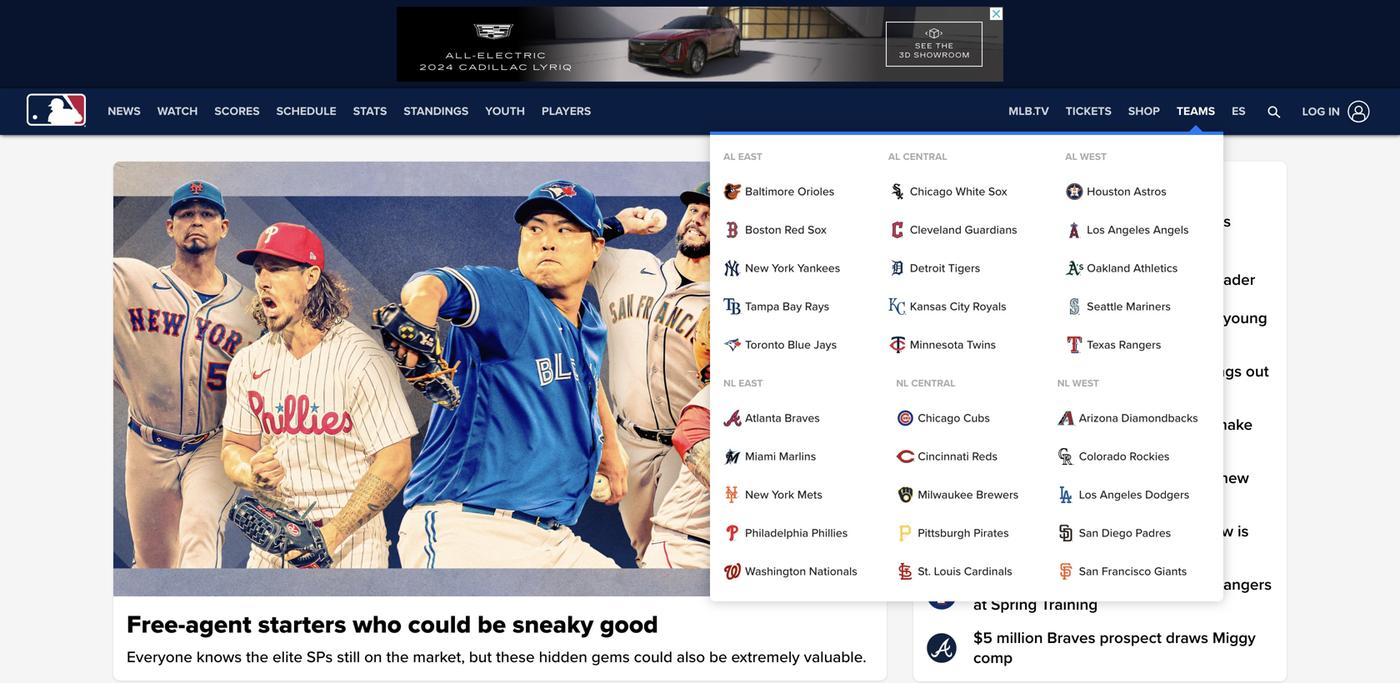 Task type: locate. For each thing, give the bounding box(es) containing it.
0 vertical spatial west
[[1080, 151, 1107, 163]]

1 vertical spatial sox
[[808, 223, 827, 237]]

draws
[[1166, 629, 1209, 648]]

free-agent starters who could be sneaky good everyone knows the elite sps still on the market, but these hidden gems could also be extremely valuable.
[[127, 610, 867, 667]]

2 horizontal spatial sox
[[1019, 469, 1045, 488]]

rangers right join
[[1214, 576, 1272, 595]]

0 horizontal spatial on
[[364, 648, 382, 667]]

sox right red
[[808, 223, 827, 237]]

mlb image
[[927, 217, 957, 247], [927, 313, 957, 344], [927, 527, 957, 557]]

0 vertical spatial rangers
[[1119, 338, 1162, 352]]

1 horizontal spatial (report)
[[1115, 436, 1167, 455]]

from
[[1049, 576, 1081, 595]]

sox inside 'link'
[[989, 185, 1008, 199]]

mlb image for here's
[[927, 217, 957, 247]]

free-agent starters who could be sneaky good link
[[127, 610, 874, 641]]

1 horizontal spatial be
[[710, 648, 728, 667]]

0 horizontal spatial for
[[1081, 362, 1101, 381]]

nl up the atlanta braves team logo
[[724, 378, 736, 390]]

here's where market for top pitchers stands, and who might move first
[[974, 212, 1232, 251]]

comp
[[974, 649, 1013, 668]]

advertisement element
[[397, 7, 1004, 82]]

new york yankees team logo image
[[724, 258, 744, 278]]

new inside new york yankees link
[[746, 261, 769, 276]]

the no. 1 second baseman right now is only just getting started link
[[927, 522, 1274, 562]]

2 mlb image from the top
[[927, 313, 957, 344]]

1 horizontal spatial cubs
[[1087, 416, 1124, 435]]

sox up ballpark
[[1019, 469, 1045, 488]]

toronto blue jays link
[[717, 326, 869, 364]]

0 vertical spatial (report)
[[1115, 436, 1167, 455]]

0 horizontal spatial astros
[[974, 271, 1019, 290]]

cubs image
[[927, 420, 957, 450]]

1 vertical spatial could
[[634, 648, 673, 667]]

of
[[1202, 469, 1216, 488]]

1 vertical spatial new
[[746, 488, 769, 502]]

0 horizontal spatial sps
[[307, 648, 333, 667]]

1 vertical spatial angeles
[[1100, 488, 1143, 502]]

stroman ready for n.y. lights: 'it brings out the best in me'
[[974, 362, 1270, 401]]

east up "atlanta" at the right bottom
[[739, 378, 763, 390]]

0 vertical spatial angeles
[[1108, 223, 1151, 237]]

0 vertical spatial chicago
[[910, 185, 953, 199]]

could
[[408, 610, 471, 641], [634, 648, 673, 667]]

mlb image for marlins
[[927, 313, 957, 344]]

houston
[[1087, 185, 1131, 199]]

angeles inside al west element
[[1108, 223, 1151, 237]]

0 vertical spatial sps
[[974, 329, 1000, 348]]

no. inside the no. 1 second baseman right now is only just getting started
[[1005, 522, 1029, 542]]

pirates
[[974, 527, 1009, 541]]

white inside 'link'
[[956, 185, 986, 199]]

rangers up lights:
[[1119, 338, 1162, 352]]

los right los angeles angels team logo
[[1087, 223, 1105, 237]]

0 vertical spatial york
[[772, 261, 795, 276]]

no. left the 1
[[1005, 522, 1029, 542]]

minnesota twins team logo image
[[889, 335, 909, 355]]

1 horizontal spatial news
[[983, 176, 1029, 198]]

colorado rockies team logo image
[[1058, 447, 1078, 467]]

on inside marlins willing to listen to offers on young sps (source)
[[1202, 309, 1220, 328]]

who
[[1059, 232, 1089, 251], [353, 610, 402, 641]]

0 horizontal spatial who
[[353, 610, 402, 641]]

youth
[[485, 104, 525, 118]]

1
[[1033, 522, 1039, 542]]

white inside white sox discussing possibility of new ballpark (report)
[[974, 469, 1015, 488]]

angeles for angels
[[1108, 223, 1151, 237]]

chicago white sox link
[[882, 173, 1046, 211]]

san right san francisco giants team logo on the right bottom of page
[[1080, 565, 1099, 579]]

no. 4 pick from 2023 draft to join rangers at spring training
[[974, 576, 1272, 615]]

chicago right chicago white sox team logo
[[910, 185, 953, 199]]

rangers inside no. 4 pick from 2023 draft to join rangers at spring training
[[1214, 576, 1272, 595]]

only
[[974, 542, 1004, 562]]

blue
[[788, 338, 811, 352]]

1 vertical spatial rangers
[[1214, 576, 1272, 595]]

2 york from the top
[[772, 488, 795, 502]]

0 horizontal spatial could
[[408, 610, 471, 641]]

latest
[[927, 176, 978, 198]]

braves image
[[927, 634, 957, 664]]

everyone
[[127, 648, 193, 667]]

cubs up impact
[[964, 411, 990, 426]]

1 vertical spatial who
[[353, 610, 402, 641]]

1 vertical spatial marlins
[[779, 450, 816, 464]]

chicago right chicago cubs team logo
[[918, 411, 961, 426]]

0 horizontal spatial (report)
[[1035, 489, 1087, 508]]

1 vertical spatial sps
[[307, 648, 333, 667]]

central down "minnesota"
[[912, 378, 956, 390]]

nl central element
[[890, 399, 1038, 591]]

1 york from the top
[[772, 261, 795, 276]]

0 horizontal spatial sox
[[808, 223, 827, 237]]

3 nl from the left
[[1058, 378, 1070, 390]]

chicago inside 'link'
[[910, 185, 953, 199]]

san for san francisco giants
[[1080, 565, 1099, 579]]

ballpark
[[974, 489, 1031, 508]]

2 horizontal spatial al
[[1066, 151, 1078, 163]]

1 new from the top
[[746, 261, 769, 276]]

san for san diego padres
[[1080, 527, 1099, 541]]

detroit tigers team logo image
[[889, 258, 909, 278]]

0 vertical spatial central
[[903, 151, 948, 163]]

for left top
[[1124, 212, 1143, 231]]

al up chicago white sox team logo
[[889, 151, 901, 163]]

0 vertical spatial be
[[478, 610, 506, 641]]

j. hader image
[[927, 265, 957, 295]]

tertiary navigation element
[[710, 88, 1255, 602]]

al up baltimore orioles team logo
[[724, 151, 736, 163]]

oakland
[[1087, 261, 1131, 276]]

angeles for dodgers
[[1100, 488, 1143, 502]]

brings
[[1198, 362, 1242, 381]]

0 vertical spatial news
[[108, 104, 141, 118]]

0 vertical spatial san
[[1080, 527, 1099, 541]]

no.
[[1005, 522, 1029, 542], [974, 576, 998, 595]]

the left market,
[[386, 648, 409, 667]]

0 horizontal spatial al
[[724, 151, 736, 163]]

young
[[1224, 309, 1268, 328]]

1 vertical spatial east
[[739, 378, 763, 390]]

nl up chicago cubs team logo
[[897, 378, 909, 390]]

es link
[[1224, 88, 1255, 135]]

(report) down the "discussing"
[[1035, 489, 1087, 508]]

1 vertical spatial for
[[1081, 362, 1101, 381]]

al up houston astros team logo
[[1066, 151, 1078, 163]]

market,
[[413, 648, 465, 667]]

cincinnati reds
[[918, 450, 998, 464]]

sox up here's
[[989, 185, 1008, 199]]

million
[[997, 629, 1043, 648]]

1 vertical spatial west
[[1073, 378, 1100, 390]]

1 horizontal spatial marlins
[[974, 309, 1025, 328]]

0 horizontal spatial rangers
[[1119, 338, 1162, 352]]

atlanta braves
[[746, 411, 820, 426]]

astros inside astros reportedly pushing to sign hader link
[[974, 271, 1019, 290]]

top navigation element
[[0, 88, 1401, 602]]

white
[[956, 185, 986, 199], [974, 469, 1015, 488]]

0 horizontal spatial cubs
[[964, 411, 990, 426]]

2 al from the left
[[889, 151, 901, 163]]

0 horizontal spatial no.
[[974, 576, 998, 595]]

1 vertical spatial chicago
[[918, 411, 961, 426]]

central up latest
[[903, 151, 948, 163]]

san diego padres
[[1080, 527, 1172, 541]]

white sox image
[[927, 474, 957, 504]]

0 vertical spatial for
[[1124, 212, 1143, 231]]

1 vertical spatial braves
[[1048, 629, 1096, 648]]

0 vertical spatial white
[[956, 185, 986, 199]]

2 vertical spatial sox
[[1019, 469, 1045, 488]]

0 vertical spatial marlins
[[974, 309, 1025, 328]]

san diego padres team logo image
[[1058, 524, 1078, 544]]

new right new york yankees team logo
[[746, 261, 769, 276]]

tampa bay rays team logo image
[[724, 297, 744, 317]]

could up market,
[[408, 610, 471, 641]]

1 vertical spatial mlb image
[[927, 313, 957, 344]]

tampa
[[746, 300, 780, 314]]

on right offers
[[1202, 309, 1220, 328]]

0 vertical spatial los
[[1087, 223, 1105, 237]]

york left yankees at the top right of page
[[772, 261, 795, 276]]

(report) down arizona diamondbacks
[[1115, 436, 1167, 455]]

be up the but at the left bottom of page
[[478, 610, 506, 641]]

be right also
[[710, 648, 728, 667]]

west left "n.y."
[[1073, 378, 1100, 390]]

0 horizontal spatial marlins
[[779, 450, 816, 464]]

0 vertical spatial braves
[[785, 411, 820, 426]]

who up oakland athletics team logo
[[1059, 232, 1089, 251]]

sps left still
[[307, 648, 333, 667]]

major league baseball image
[[27, 94, 86, 127]]

2 vertical spatial mlb image
[[927, 527, 957, 557]]

draft
[[1127, 576, 1162, 595]]

1 vertical spatial astros
[[974, 271, 1019, 290]]

new york mets link
[[717, 476, 877, 514]]

arizona diamondbacks
[[1080, 411, 1199, 426]]

al west
[[1066, 151, 1107, 163]]

east up baltimore orioles team logo
[[738, 151, 763, 163]]

2 horizontal spatial the
[[974, 382, 997, 401]]

teams link
[[1169, 88, 1224, 135]]

angeles inside nl west element
[[1100, 488, 1143, 502]]

braves inside atlanta braves link
[[785, 411, 820, 426]]

sps down royals
[[974, 329, 1000, 348]]

west up houston
[[1080, 151, 1107, 163]]

1 al from the left
[[724, 151, 736, 163]]

1 horizontal spatial could
[[634, 648, 673, 667]]

0 vertical spatial on
[[1202, 309, 1220, 328]]

rangers
[[1119, 338, 1162, 352], [1214, 576, 1272, 595]]

2 san from the top
[[1080, 565, 1099, 579]]

los for los angeles angels
[[1087, 223, 1105, 237]]

nl east element
[[717, 399, 877, 591]]

(source)
[[1004, 329, 1061, 348]]

york inside new york yankees link
[[772, 261, 795, 276]]

mlb image inside the no. 1 second baseman right now is only just getting started link
[[927, 527, 957, 557]]

0 horizontal spatial news
[[108, 104, 141, 118]]

york left mets
[[772, 488, 795, 502]]

1 horizontal spatial astros
[[1134, 185, 1167, 199]]

stats link
[[345, 88, 396, 135]]

1 horizontal spatial in
[[1329, 105, 1341, 119]]

1 horizontal spatial rangers
[[1214, 576, 1272, 595]]

for inside stroman ready for n.y. lights: 'it brings out the best in me'
[[1081, 362, 1101, 381]]

1 vertical spatial be
[[710, 648, 728, 667]]

guardians
[[965, 223, 1018, 237]]

2 nl from the left
[[897, 378, 909, 390]]

marlins up twins
[[974, 309, 1025, 328]]

rangers inside al west element
[[1119, 338, 1162, 352]]

los right los angeles dodgers team logo
[[1080, 488, 1097, 502]]

mlb image inside here's where market for top pitchers stands, and who might move first link
[[927, 217, 957, 247]]

0 vertical spatial east
[[738, 151, 763, 163]]

san right san diego padres team logo
[[1080, 527, 1099, 541]]

nl west element
[[1051, 399, 1217, 591]]

0 vertical spatial mlb image
[[927, 217, 957, 247]]

oakland athletics team logo image
[[1066, 258, 1086, 278]]

1 horizontal spatial braves
[[1048, 629, 1096, 648]]

1 nl from the left
[[724, 378, 736, 390]]

1 horizontal spatial who
[[1059, 232, 1089, 251]]

possibility
[[1127, 469, 1198, 488]]

1 vertical spatial york
[[772, 488, 795, 502]]

1 vertical spatial on
[[364, 648, 382, 667]]

detroit tigers
[[910, 261, 981, 276]]

san
[[1080, 527, 1099, 541], [1080, 565, 1099, 579]]

new inside new york mets link
[[746, 488, 769, 502]]

padres
[[1136, 527, 1172, 541]]

good
[[600, 610, 659, 641]]

0 horizontal spatial in
[[1035, 382, 1048, 401]]

louis
[[934, 565, 961, 579]]

new for new york mets
[[746, 488, 769, 502]]

new
[[746, 261, 769, 276], [746, 488, 769, 502]]

1 vertical spatial (report)
[[1035, 489, 1087, 508]]

east for atlanta braves
[[739, 378, 763, 390]]

3 al from the left
[[1066, 151, 1078, 163]]

astros reportedly pushing to sign hader
[[974, 271, 1256, 290]]

marlins right miami
[[779, 450, 816, 464]]

3 mlb image from the top
[[927, 527, 957, 557]]

white up ballpark
[[974, 469, 1015, 488]]

west for arizona diamondbacks
[[1073, 378, 1100, 390]]

the
[[974, 382, 997, 401], [246, 648, 269, 667], [386, 648, 409, 667]]

also
[[677, 648, 705, 667]]

0 vertical spatial new
[[746, 261, 769, 276]]

1 horizontal spatial nl
[[897, 378, 909, 390]]

marlins willing to listen to offers on young sps (source) link
[[927, 308, 1274, 349]]

marlins
[[974, 309, 1025, 328], [779, 450, 816, 464]]

houston astros team logo image
[[1066, 182, 1086, 202]]

east for baltimore orioles
[[738, 151, 763, 163]]

astros inside "houston astros" link
[[1134, 185, 1167, 199]]

al central element
[[882, 173, 1046, 364]]

1 vertical spatial central
[[912, 378, 956, 390]]

willing
[[1029, 309, 1075, 328]]

could left also
[[634, 648, 673, 667]]

on
[[1202, 309, 1220, 328], [364, 648, 382, 667]]

chicago for chicago white sox
[[910, 185, 953, 199]]

2 horizontal spatial nl
[[1058, 378, 1070, 390]]

pittsburgh pirates
[[918, 527, 1009, 541]]

0 horizontal spatial nl
[[724, 378, 736, 390]]

angels
[[1154, 223, 1189, 237]]

yankees image
[[927, 367, 957, 397]]

1 horizontal spatial no.
[[1005, 522, 1029, 542]]

news up here's
[[983, 176, 1029, 198]]

mlb image inside marlins willing to listen to offers on young sps (source) link
[[927, 313, 957, 344]]

1 vertical spatial no.
[[974, 576, 998, 595]]

nl east
[[724, 378, 763, 390]]

nl up arizona diamondbacks team logo
[[1058, 378, 1070, 390]]

the no. 1 second baseman right now is only just getting started
[[974, 522, 1249, 562]]

1 vertical spatial white
[[974, 469, 1015, 488]]

1 horizontal spatial sox
[[989, 185, 1008, 199]]

cardinals
[[964, 565, 1013, 579]]

in inside "popup button"
[[1329, 105, 1341, 119]]

for left "n.y."
[[1081, 362, 1101, 381]]

hidden
[[539, 648, 588, 667]]

west for houston astros
[[1080, 151, 1107, 163]]

1 vertical spatial san
[[1080, 565, 1099, 579]]

1 horizontal spatial on
[[1202, 309, 1220, 328]]

cincinnati reds team logo image
[[897, 447, 917, 467]]

1 vertical spatial in
[[1035, 382, 1048, 401]]

1 horizontal spatial for
[[1124, 212, 1143, 231]]

prospect
[[1100, 629, 1162, 648]]

astros up royals
[[974, 271, 1019, 290]]

central for chicago cubs
[[912, 378, 956, 390]]

royals
[[973, 300, 1007, 314]]

los inside nl west element
[[1080, 488, 1097, 502]]

1 san from the top
[[1080, 527, 1099, 541]]

the left elite
[[246, 648, 269, 667]]

for inside here's where market for top pitchers stands, and who might move first
[[1124, 212, 1143, 231]]

white up the cleveland guardians
[[956, 185, 986, 199]]

nl west
[[1058, 378, 1100, 390]]

on right still
[[364, 648, 382, 667]]

braves down training
[[1048, 629, 1096, 648]]

sox for boston red sox
[[808, 223, 827, 237]]

0 vertical spatial who
[[1059, 232, 1089, 251]]

the down 'stroman'
[[974, 382, 997, 401]]

chicago inside nl central element
[[918, 411, 961, 426]]

baseman
[[1099, 522, 1163, 542]]

braves up miami marlins link
[[785, 411, 820, 426]]

1 vertical spatial news
[[983, 176, 1029, 198]]

1 horizontal spatial sps
[[974, 329, 1000, 348]]

stroman ready for n.y. lights: 'it brings out the best in me' link
[[927, 362, 1274, 402]]

in left the me'
[[1035, 382, 1048, 401]]

2 new from the top
[[746, 488, 769, 502]]

knows
[[197, 648, 242, 667]]

toronto blue jays
[[746, 338, 837, 352]]

search image
[[1268, 105, 1282, 118]]

sneaky
[[513, 610, 594, 641]]

in right log
[[1329, 105, 1341, 119]]

leagues flyout element
[[717, 142, 1217, 591]]

york inside new york mets link
[[772, 488, 795, 502]]

elite
[[273, 648, 303, 667]]

new right new york mets team logo
[[746, 488, 769, 502]]

0 vertical spatial astros
[[1134, 185, 1167, 199]]

nl for arizona diamondbacks
[[1058, 378, 1070, 390]]

who up still
[[353, 610, 402, 641]]

second
[[1043, 522, 1095, 542]]

1 mlb image from the top
[[927, 217, 957, 247]]

seattle mariners team logo image
[[1066, 297, 1086, 317]]

san inside san diego padres link
[[1080, 527, 1099, 541]]

0 horizontal spatial braves
[[785, 411, 820, 426]]

1 horizontal spatial the
[[386, 648, 409, 667]]

sox inside "al east" element
[[808, 223, 827, 237]]

discussing
[[1049, 469, 1123, 488]]

los inside al west element
[[1087, 223, 1105, 237]]

washington
[[746, 565, 806, 579]]

chicago cubs team logo image
[[897, 409, 917, 429]]

0 vertical spatial sox
[[989, 185, 1008, 199]]

minnesota twins link
[[882, 326, 1046, 364]]

miggy
[[1213, 629, 1256, 648]]

in inside stroman ready for n.y. lights: 'it brings out the best in me'
[[1035, 382, 1048, 401]]

cubs up 'soon'
[[1087, 416, 1124, 435]]

moves
[[1026, 436, 1072, 455]]

(report) inside white sox discussing possibility of new ballpark (report)
[[1035, 489, 1087, 508]]

1 horizontal spatial al
[[889, 151, 901, 163]]

cubs inside team to watch? cubs expected to make impact moves soon (report)
[[1087, 416, 1124, 435]]

news inside secondary navigation element
[[108, 104, 141, 118]]

los angeles dodgers link
[[1051, 476, 1217, 514]]

astros up top
[[1134, 185, 1167, 199]]

free-agent starters who could be sneaky good image
[[113, 162, 887, 597]]

1 vertical spatial los
[[1080, 488, 1097, 502]]

news left the "watch"
[[108, 104, 141, 118]]

rangers image
[[927, 580, 957, 610]]

cleveland guardians link
[[882, 211, 1046, 249]]

0 vertical spatial in
[[1329, 105, 1341, 119]]

0 vertical spatial no.
[[1005, 522, 1029, 542]]

no. up at
[[974, 576, 998, 595]]



Task type: vqa. For each thing, say whether or not it's contained in the screenshot.


Task type: describe. For each thing, give the bounding box(es) containing it.
is
[[1238, 522, 1249, 542]]

no. inside no. 4 pick from 2023 draft to join rangers at spring training
[[974, 576, 998, 595]]

starters
[[258, 610, 346, 641]]

4
[[1002, 576, 1011, 595]]

boston red sox team logo image
[[724, 220, 744, 240]]

tampa bay rays
[[746, 300, 830, 314]]

(report) inside team to watch? cubs expected to make impact moves soon (report)
[[1115, 436, 1167, 455]]

no. 4 pick from 2023 draft to join rangers at spring training link
[[927, 575, 1274, 615]]

schedule
[[276, 104, 337, 118]]

watch
[[157, 104, 198, 118]]

market
[[1071, 212, 1120, 231]]

standings link
[[396, 88, 477, 135]]

san diego padres link
[[1051, 514, 1217, 553]]

nl for atlanta braves
[[724, 378, 736, 390]]

watch?
[[1034, 416, 1083, 435]]

team to watch? cubs expected to make impact moves soon (report) link
[[927, 415, 1274, 455]]

out
[[1246, 362, 1270, 381]]

nl for chicago cubs
[[897, 378, 909, 390]]

kansas city royals team logo image
[[889, 297, 909, 317]]

al central
[[889, 151, 948, 163]]

rockies
[[1130, 450, 1170, 464]]

stroman
[[974, 362, 1033, 381]]

latest news
[[927, 176, 1029, 198]]

new york mets
[[746, 488, 823, 502]]

new york yankees link
[[717, 249, 869, 288]]

york for yankees
[[772, 261, 795, 276]]

gems
[[592, 648, 630, 667]]

kansas city royals
[[910, 300, 1007, 314]]

where
[[1023, 212, 1067, 231]]

chicago white sox team logo image
[[889, 182, 909, 202]]

rays
[[805, 300, 830, 314]]

astros reportedly pushing to sign hader link
[[927, 265, 1274, 295]]

city
[[950, 300, 970, 314]]

dodgers
[[1146, 488, 1190, 502]]

los angeles dodgers
[[1080, 488, 1190, 502]]

philadelphia phillies team logo image
[[724, 524, 744, 544]]

colorado
[[1080, 450, 1127, 464]]

toronto blue jays team logo image
[[724, 335, 744, 355]]

al for houston astros
[[1066, 151, 1078, 163]]

sox for chicago white sox
[[989, 185, 1008, 199]]

ready
[[1037, 362, 1077, 381]]

boston
[[746, 223, 782, 237]]

cincinnati reds link
[[890, 438, 1038, 476]]

diego
[[1102, 527, 1133, 541]]

oakland athletics
[[1087, 261, 1178, 276]]

best
[[1001, 382, 1031, 401]]

new for new york yankees
[[746, 261, 769, 276]]

seattle mariners
[[1087, 300, 1171, 314]]

central for chicago white sox
[[903, 151, 948, 163]]

chicago for chicago cubs
[[918, 411, 961, 426]]

baltimore orioles link
[[717, 173, 869, 211]]

spring
[[991, 596, 1038, 615]]

$5 million braves prospect draws miggy comp link
[[927, 629, 1274, 669]]

milwaukee brewers team logo image
[[897, 485, 917, 505]]

athletics
[[1134, 261, 1178, 276]]

cubs inside nl central element
[[964, 411, 990, 426]]

los for los angeles dodgers
[[1080, 488, 1097, 502]]

who inside free-agent starters who could be sneaky good everyone knows the elite sps still on the market, but these hidden gems could also be extremely valuable.
[[353, 610, 402, 641]]

players link
[[534, 88, 600, 135]]

new york mets team logo image
[[724, 485, 744, 505]]

join
[[1185, 576, 1210, 595]]

mlb image for the
[[927, 527, 957, 557]]

al for baltimore orioles
[[724, 151, 736, 163]]

marlins inside marlins willing to listen to offers on young sps (source)
[[974, 309, 1025, 328]]

0 vertical spatial could
[[408, 610, 471, 641]]

al east element
[[717, 173, 869, 364]]

log
[[1303, 105, 1326, 119]]

mariners
[[1127, 300, 1171, 314]]

right
[[1167, 522, 1200, 542]]

atlanta braves team logo image
[[724, 409, 744, 429]]

seattle
[[1087, 300, 1124, 314]]

braves inside $5 million braves prospect draws miggy comp
[[1048, 629, 1096, 648]]

watch link
[[149, 88, 206, 135]]

phillies
[[812, 527, 848, 541]]

$5 million braves prospect draws miggy comp
[[974, 629, 1256, 668]]

st. louis cardinals team logo image
[[897, 562, 917, 582]]

seattle mariners link
[[1059, 288, 1217, 326]]

to inside no. 4 pick from 2023 draft to join rangers at spring training
[[1166, 576, 1180, 595]]

washington nationals team logo image
[[724, 562, 744, 582]]

tickets
[[1066, 104, 1112, 118]]

on inside free-agent starters who could be sneaky good everyone knows the elite sps still on the market, but these hidden gems could also be extremely valuable.
[[364, 648, 382, 667]]

baltimore orioles team logo image
[[724, 182, 744, 202]]

pittsburgh pirates team logo image
[[897, 524, 917, 544]]

top
[[1147, 212, 1171, 231]]

pitchers
[[1175, 212, 1232, 231]]

$5
[[974, 629, 993, 648]]

arizona diamondbacks team logo image
[[1058, 409, 1078, 429]]

the inside stroman ready for n.y. lights: 'it brings out the best in me'
[[974, 382, 997, 401]]

boston red sox
[[746, 223, 827, 237]]

texas rangers team logo image
[[1066, 335, 1086, 355]]

sox inside white sox discussing possibility of new ballpark (report)
[[1019, 469, 1045, 488]]

tickets link
[[1058, 88, 1120, 135]]

texas rangers
[[1087, 338, 1162, 352]]

san francisco giants team logo image
[[1058, 562, 1078, 582]]

sps inside free-agent starters who could be sneaky good everyone knows the elite sps still on the market, but these hidden gems could also be extremely valuable.
[[307, 648, 333, 667]]

and
[[1028, 232, 1055, 251]]

miami marlins team logo image
[[724, 447, 744, 467]]

agent
[[186, 610, 252, 641]]

los angeles dodgers team logo image
[[1058, 485, 1078, 505]]

getting
[[1037, 542, 1087, 562]]

sps inside marlins willing to listen to offers on young sps (source)
[[974, 329, 1000, 348]]

0 horizontal spatial be
[[478, 610, 506, 641]]

marlins inside nl east element
[[779, 450, 816, 464]]

still
[[337, 648, 360, 667]]

atlanta braves link
[[717, 399, 877, 438]]

al for chicago white sox
[[889, 151, 901, 163]]

red
[[785, 223, 805, 237]]

0 horizontal spatial the
[[246, 648, 269, 667]]

secondary navigation element
[[99, 88, 600, 135]]

st. louis cardinals link
[[890, 553, 1038, 591]]

los angeles angels team logo image
[[1066, 220, 1086, 240]]

milwaukee
[[918, 488, 974, 502]]

who inside here's where market for top pitchers stands, and who might move first
[[1059, 232, 1089, 251]]

kansas city royals link
[[882, 288, 1046, 326]]

san francisco giants link
[[1051, 553, 1217, 591]]

houston astros
[[1087, 185, 1167, 199]]

tigers
[[949, 261, 981, 276]]

yankees
[[798, 261, 841, 276]]

started
[[1091, 542, 1141, 562]]

al west element
[[1059, 173, 1217, 364]]

detroit tigers link
[[882, 249, 1046, 288]]

cleveland
[[910, 223, 962, 237]]

white sox discussing possibility of new ballpark (report)
[[974, 469, 1250, 508]]

cleveland guardians team logo image
[[889, 220, 909, 240]]

los angeles angels
[[1087, 223, 1189, 237]]

miami marlins link
[[717, 438, 877, 476]]

2023
[[1085, 576, 1123, 595]]

me'
[[1052, 382, 1078, 401]]

free-
[[127, 610, 186, 641]]

here's
[[974, 212, 1019, 231]]

york for mets
[[772, 488, 795, 502]]

philadelphia phillies link
[[717, 514, 877, 553]]

but
[[469, 648, 492, 667]]

colorado rockies
[[1080, 450, 1170, 464]]

training
[[1042, 596, 1098, 615]]

arizona
[[1080, 411, 1119, 426]]

colorado rockies link
[[1051, 438, 1217, 476]]



